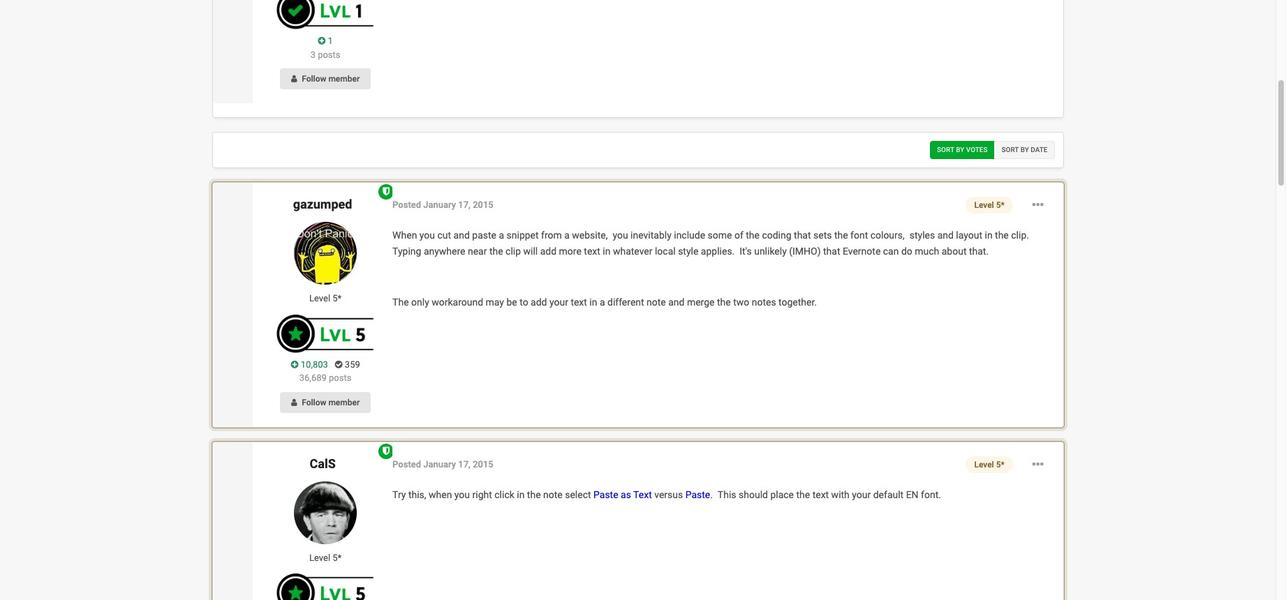Task type: vqa. For each thing, say whether or not it's contained in the screenshot.
notes
yes



Task type: locate. For each thing, give the bounding box(es) containing it.
you left cut
[[420, 230, 435, 241]]

follow member down 3 posts
[[302, 74, 360, 84]]

add
[[540, 246, 557, 257], [531, 296, 547, 308]]

text left different
[[571, 296, 587, 308]]

0 vertical spatial 2015
[[473, 200, 493, 210]]

1 vertical spatial follow
[[302, 398, 326, 408]]

level 5* left more options... image
[[974, 460, 1005, 470]]

follow member link down 3 posts
[[280, 69, 371, 89]]

2015 up paste
[[473, 200, 493, 210]]

posted january 17, 2015 up when
[[392, 459, 493, 470]]

and left merge
[[668, 296, 685, 308]]

member down 3 posts
[[328, 74, 360, 84]]

add right the to
[[531, 296, 547, 308]]

1 january from the top
[[423, 200, 456, 210]]

posted january 17, 2015 for gazumped
[[392, 200, 493, 210]]

1 vertical spatial follow member link
[[280, 392, 371, 413]]

1 horizontal spatial sort
[[1002, 146, 1019, 154]]

you left right at the left of the page
[[454, 489, 470, 501]]

follow member
[[302, 74, 360, 84], [302, 398, 360, 408]]

january
[[423, 200, 456, 210], [423, 459, 456, 470]]

follow member for first the "follow member" link from the bottom
[[302, 398, 360, 408]]

2 by from the left
[[1021, 146, 1029, 154]]

the right of
[[746, 230, 760, 241]]

1 vertical spatial 17,
[[458, 459, 471, 470]]

0 vertical spatial january
[[423, 200, 456, 210]]

the right click
[[527, 489, 541, 501]]

36,689
[[299, 373, 327, 384]]

0 vertical spatial follow
[[302, 74, 326, 84]]

select
[[565, 489, 591, 501]]

can
[[883, 246, 899, 257]]

0 horizontal spatial paste
[[594, 489, 618, 501]]

2015
[[473, 200, 493, 210], [473, 459, 493, 470]]

note left select
[[543, 489, 563, 501]]

follow down 36,689
[[302, 398, 326, 408]]

try
[[392, 489, 406, 501]]

sort for sort by votes
[[937, 146, 954, 154]]

votes
[[966, 146, 988, 154]]

the left the font on the right of the page
[[834, 230, 848, 241]]

1 horizontal spatial your
[[852, 489, 871, 501]]

the only workaround may be to add your text in a different note and merge the two notes together.
[[392, 296, 817, 308]]

text left with
[[813, 489, 829, 501]]

1 horizontal spatial a
[[564, 230, 570, 241]]

font.
[[921, 489, 941, 501]]

follow down 3
[[302, 74, 326, 84]]

level down cals image
[[309, 553, 330, 563]]

you
[[420, 230, 435, 241], [613, 230, 628, 241], [454, 489, 470, 501]]

a left different
[[600, 296, 605, 308]]

1 posted january 17, 2015 from the top
[[392, 200, 493, 210]]

1 follow member from the top
[[302, 74, 360, 84]]

that
[[794, 230, 811, 241], [823, 246, 840, 257]]

0 horizontal spatial by
[[956, 146, 965, 154]]

default
[[873, 489, 904, 501]]

1 vertical spatial 2015
[[473, 459, 493, 470]]

1 by from the left
[[956, 146, 965, 154]]

0 vertical spatial posted
[[392, 200, 421, 210]]

2 sort from the left
[[1002, 146, 1019, 154]]

a right from
[[564, 230, 570, 241]]

sort by votes
[[937, 146, 988, 154]]

sort left votes
[[937, 146, 954, 154]]

1 vertical spatial text
[[571, 296, 587, 308]]

cut
[[437, 230, 451, 241]]

near
[[468, 246, 487, 257]]

sort left "date"
[[1002, 146, 1019, 154]]

1
[[326, 36, 333, 46]]

text
[[584, 246, 600, 257], [571, 296, 587, 308], [813, 489, 829, 501]]

0 vertical spatial user image
[[291, 75, 297, 83]]

17, for gazumped
[[458, 200, 471, 210]]

sort by votes link
[[930, 141, 995, 159]]

0 vertical spatial posted january 17, 2015
[[392, 200, 493, 210]]

2 follow member from the top
[[302, 398, 360, 408]]

january up when
[[423, 459, 456, 470]]

17,
[[458, 200, 471, 210], [458, 459, 471, 470]]

text right more
[[584, 246, 600, 257]]

of
[[735, 230, 743, 241]]

much
[[915, 246, 939, 257]]

cals is a moderator image
[[377, 443, 395, 461]]

2 user image from the top
[[291, 399, 297, 407]]

when
[[392, 230, 417, 241]]

1 vertical spatial posted january 17, 2015
[[392, 459, 493, 470]]

3 posts
[[310, 49, 340, 60]]

posted
[[392, 200, 421, 210], [392, 459, 421, 470]]

1 vertical spatial follow member
[[302, 398, 360, 408]]

0 vertical spatial your
[[549, 296, 568, 308]]

1 2015 from the top
[[473, 200, 493, 210]]

0 vertical spatial member
[[328, 74, 360, 84]]

2 2015 from the top
[[473, 459, 493, 470]]

follow
[[302, 74, 326, 84], [302, 398, 326, 408]]

1 sort from the left
[[937, 146, 954, 154]]

follow member link
[[280, 69, 371, 89], [280, 392, 371, 413]]

paste right versus
[[685, 489, 710, 501]]

the left "two"
[[717, 296, 731, 308]]

posts down the 1
[[318, 49, 340, 60]]

0 vertical spatial add
[[540, 246, 557, 257]]

and
[[454, 230, 470, 241], [938, 230, 954, 241], [668, 296, 685, 308]]

snippet
[[507, 230, 539, 241]]

0 vertical spatial follow member
[[302, 74, 360, 84]]

1 user image from the top
[[291, 75, 297, 83]]

paste
[[594, 489, 618, 501], [685, 489, 710, 501]]

1 vertical spatial posts
[[329, 373, 352, 384]]

2 vertical spatial text
[[813, 489, 829, 501]]

1 horizontal spatial paste
[[685, 489, 710, 501]]

your right the to
[[549, 296, 568, 308]]

text
[[633, 489, 652, 501]]

0 vertical spatial that
[[794, 230, 811, 241]]

sort for sort by date
[[1002, 146, 1019, 154]]

and right cut
[[454, 230, 470, 241]]

0 vertical spatial posts
[[318, 49, 340, 60]]

1 paste from the left
[[594, 489, 618, 501]]

1 posted from the top
[[392, 200, 421, 210]]

plus circle image
[[291, 360, 299, 369]]

2 january from the top
[[423, 459, 456, 470]]

1 17, from the top
[[458, 200, 471, 210]]

2 follow member link from the top
[[280, 392, 371, 413]]

note right different
[[647, 296, 666, 308]]

together.
[[779, 296, 817, 308]]

2 posted january 17, 2015 from the top
[[392, 459, 493, 470]]

follow member down "36,689 posts"
[[302, 398, 360, 408]]

17, for cals
[[458, 459, 471, 470]]

level
[[974, 201, 994, 210], [309, 293, 330, 304], [974, 460, 994, 470], [309, 553, 330, 563]]

en
[[906, 489, 919, 501]]

level 5*
[[974, 201, 1005, 210], [309, 293, 342, 304], [974, 460, 1005, 470], [309, 553, 342, 563]]

that.
[[969, 246, 989, 257]]

that up (imho)
[[794, 230, 811, 241]]

1 vertical spatial posted
[[392, 459, 421, 470]]

this,
[[408, 489, 426, 501]]

as
[[621, 489, 631, 501]]

by
[[956, 146, 965, 154], [1021, 146, 1029, 154]]

10,803 link
[[291, 358, 328, 372]]

your right with
[[852, 489, 871, 501]]

2 horizontal spatial you
[[613, 230, 628, 241]]

1 horizontal spatial note
[[647, 296, 666, 308]]

posts down check circle icon on the bottom left
[[329, 373, 352, 384]]

1 vertical spatial member
[[328, 398, 360, 408]]

paste left the as
[[594, 489, 618, 501]]

january up cut
[[423, 200, 456, 210]]

0 vertical spatial text
[[584, 246, 600, 257]]

the
[[746, 230, 760, 241], [834, 230, 848, 241], [995, 230, 1009, 241], [489, 246, 503, 257], [717, 296, 731, 308], [527, 489, 541, 501], [796, 489, 810, 501]]

sort by date
[[1002, 146, 1048, 154]]

posted up when
[[392, 200, 421, 210]]

note
[[647, 296, 666, 308], [543, 489, 563, 501]]

0 vertical spatial follow member link
[[280, 69, 371, 89]]

2 member from the top
[[328, 398, 360, 408]]

in up that.
[[985, 230, 993, 241]]

member
[[328, 74, 360, 84], [328, 398, 360, 408]]

posted for cals
[[392, 459, 421, 470]]

a
[[499, 230, 504, 241], [564, 230, 570, 241], [600, 296, 605, 308]]

level up layout
[[974, 201, 994, 210]]

posted up try
[[392, 459, 421, 470]]

in
[[985, 230, 993, 241], [603, 246, 611, 257], [590, 296, 597, 308], [517, 489, 525, 501]]

when
[[429, 489, 452, 501]]

5* left more options... image
[[996, 460, 1005, 470]]

place
[[770, 489, 794, 501]]

from
[[541, 230, 562, 241]]

0 horizontal spatial note
[[543, 489, 563, 501]]

by left votes
[[956, 146, 965, 154]]

your
[[549, 296, 568, 308], [852, 489, 871, 501]]

2015 for gazumped
[[473, 200, 493, 210]]

text inside when you cut and paste a snippet from a website,  you inevitably include some of the coding that sets the font colours,  styles and layout in the clip. typing anywhere near the clip will add more text in whatever local style applies.  it's unlikely (imho) that evernote can do much about that.
[[584, 246, 600, 257]]

member down "36,689 posts"
[[328, 398, 360, 408]]

date
[[1031, 146, 1048, 154]]

1 vertical spatial january
[[423, 459, 456, 470]]

sort by date link
[[994, 141, 1055, 159]]

posted january 17, 2015 up cut
[[392, 200, 493, 210]]

include
[[674, 230, 705, 241]]

check circle image
[[335, 360, 343, 369]]

1 horizontal spatial by
[[1021, 146, 1029, 154]]

that down sets
[[823, 246, 840, 257]]

you up whatever
[[613, 230, 628, 241]]

only
[[411, 296, 429, 308]]

2 17, from the top
[[458, 459, 471, 470]]

1 horizontal spatial that
[[823, 246, 840, 257]]

workaround
[[432, 296, 483, 308]]

0 vertical spatial 17,
[[458, 200, 471, 210]]

2 horizontal spatial a
[[600, 296, 605, 308]]

a right paste
[[499, 230, 504, 241]]

1 vertical spatial that
[[823, 246, 840, 257]]

gazumped
[[293, 197, 352, 212]]

2015 up right at the left of the page
[[473, 459, 493, 470]]

posted for gazumped
[[392, 200, 421, 210]]

0 horizontal spatial sort
[[937, 146, 954, 154]]

and up about
[[938, 230, 954, 241]]

5*
[[996, 201, 1005, 210], [333, 293, 342, 304], [996, 460, 1005, 470], [333, 553, 342, 563]]

1 vertical spatial user image
[[291, 399, 297, 407]]

user image
[[291, 75, 297, 83], [291, 399, 297, 407]]

in left different
[[590, 296, 597, 308]]

add down from
[[540, 246, 557, 257]]

january for gazumped
[[423, 200, 456, 210]]

1 follow member link from the top
[[280, 69, 371, 89]]

follow member link down "36,689 posts"
[[280, 392, 371, 413]]

2 follow from the top
[[302, 398, 326, 408]]

posted january 17, 2015 for cals
[[392, 459, 493, 470]]

2 posted from the top
[[392, 459, 421, 470]]

sets
[[813, 230, 832, 241]]

paste
[[472, 230, 496, 241]]

be
[[507, 296, 517, 308]]

by left "date"
[[1021, 146, 1029, 154]]

sort
[[937, 146, 954, 154], [1002, 146, 1019, 154]]

posted january 17, 2015
[[392, 200, 493, 210], [392, 459, 493, 470]]



Task type: describe. For each thing, give the bounding box(es) containing it.
in left whatever
[[603, 246, 611, 257]]

gazumped is a moderator image
[[377, 183, 395, 201]]

5* down the gazumped 'image'
[[333, 293, 342, 304]]

more
[[559, 246, 582, 257]]

evernote
[[843, 246, 881, 257]]

359
[[343, 359, 360, 370]]

0 horizontal spatial you
[[420, 230, 435, 241]]

notes
[[752, 296, 776, 308]]

styles
[[910, 230, 935, 241]]

5* down cals image
[[333, 553, 342, 563]]

to
[[520, 296, 528, 308]]

layout
[[956, 230, 982, 241]]

follow member for first the "follow member" link from the top of the page
[[302, 74, 360, 84]]

1 link
[[318, 34, 333, 48]]

359 link
[[335, 359, 360, 370]]

1 follow from the top
[[302, 74, 326, 84]]

user image for first the "follow member" link from the bottom
[[291, 399, 297, 407]]

0 horizontal spatial and
[[454, 230, 470, 241]]

clip.
[[1011, 230, 1029, 241]]

1 horizontal spatial and
[[668, 296, 685, 308]]

coding
[[762, 230, 792, 241]]

posts for 3 posts
[[318, 49, 340, 60]]

anywhere
[[424, 246, 465, 257]]

0 vertical spatial note
[[647, 296, 666, 308]]

the left the clip
[[489, 246, 503, 257]]

typing
[[392, 246, 421, 257]]

different
[[607, 296, 644, 308]]

with
[[831, 489, 850, 501]]

1 horizontal spatial you
[[454, 489, 470, 501]]

level 5* down cals image
[[309, 553, 342, 563]]

(imho)
[[789, 246, 821, 257]]

gazumped link
[[293, 197, 352, 212]]

january for cals
[[423, 459, 456, 470]]

1 vertical spatial your
[[852, 489, 871, 501]]

gazumped image
[[294, 222, 357, 285]]

1 vertical spatial add
[[531, 296, 547, 308]]

0 horizontal spatial a
[[499, 230, 504, 241]]

by for date
[[1021, 146, 1029, 154]]

about
[[942, 246, 967, 257]]

2 paste from the left
[[685, 489, 710, 501]]

may
[[486, 296, 504, 308]]

posts for 36,689 posts
[[329, 373, 352, 384]]

5* left more options... icon
[[996, 201, 1005, 210]]

the right place
[[796, 489, 810, 501]]

in right click
[[517, 489, 525, 501]]

cals link
[[310, 457, 336, 471]]

2 horizontal spatial and
[[938, 230, 954, 241]]

add inside when you cut and paste a snippet from a website,  you inevitably include some of the coding that sets the font colours,  styles and layout in the clip. typing anywhere near the clip will add more text in whatever local style applies.  it's unlikely (imho) that evernote can do much about that.
[[540, 246, 557, 257]]

click
[[495, 489, 514, 501]]

cals
[[310, 457, 336, 471]]

3
[[310, 49, 316, 60]]

level 5* down the gazumped 'image'
[[309, 293, 342, 304]]

0 horizontal spatial that
[[794, 230, 811, 241]]

plus circle image
[[318, 36, 326, 45]]

font
[[851, 230, 868, 241]]

36,689 posts
[[299, 373, 352, 384]]

1 vertical spatial note
[[543, 489, 563, 501]]

some
[[708, 230, 732, 241]]

unlikely
[[754, 246, 787, 257]]

will
[[523, 246, 538, 257]]

when you cut and paste a snippet from a website,  you inevitably include some of the coding that sets the font colours,  styles and layout in the clip. typing anywhere near the clip will add more text in whatever local style applies.  it's unlikely (imho) that evernote can do much about that.
[[392, 230, 1032, 257]]

should
[[739, 489, 768, 501]]

2015 for cals
[[473, 459, 493, 470]]

1 member from the top
[[328, 74, 360, 84]]

more options... image
[[1033, 457, 1044, 473]]

user image for first the "follow member" link from the top of the page
[[291, 75, 297, 83]]

by for votes
[[956, 146, 965, 154]]

the left clip. in the right top of the page
[[995, 230, 1009, 241]]

whatever
[[613, 246, 653, 257]]

two
[[733, 296, 749, 308]]

.
[[710, 489, 713, 501]]

versus
[[654, 489, 683, 501]]

level down the gazumped 'image'
[[309, 293, 330, 304]]

level 5* up layout
[[974, 201, 1005, 210]]

cals image
[[294, 482, 357, 545]]

right
[[472, 489, 492, 501]]

0 horizontal spatial your
[[549, 296, 568, 308]]

inevitably
[[631, 230, 672, 241]]

it's
[[740, 246, 752, 257]]

merge
[[687, 296, 715, 308]]

level left more options... image
[[974, 460, 994, 470]]

more options... image
[[1033, 197, 1044, 214]]

10,803
[[299, 359, 328, 370]]

do
[[901, 246, 912, 257]]

try this, when you right click in the note select paste as text versus paste .  this should place the text with your default en font.
[[392, 489, 941, 501]]

local
[[655, 246, 676, 257]]

the
[[392, 296, 409, 308]]

clip
[[506, 246, 521, 257]]

style
[[678, 246, 699, 257]]



